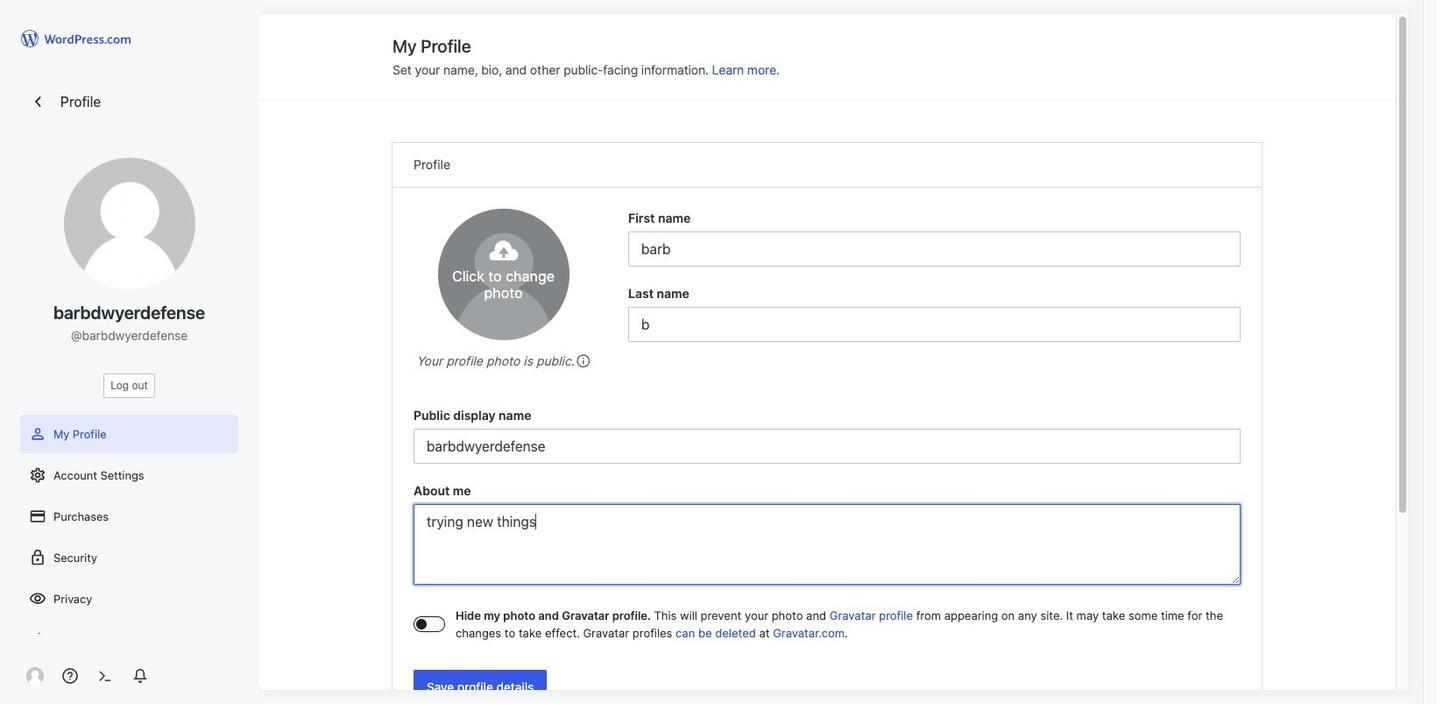 Task type: locate. For each thing, give the bounding box(es) containing it.
visibility image
[[29, 590, 46, 608]]

0 horizontal spatial barbdwyerdefense image
[[64, 158, 195, 289]]

1 horizontal spatial barbdwyerdefense image
[[438, 209, 569, 340]]

barbdwyerdefense image
[[64, 158, 195, 289], [438, 209, 569, 340]]

main content
[[372, 14, 1284, 704]]

None text field
[[629, 231, 1241, 267], [629, 307, 1241, 342], [414, 429, 1241, 464], [414, 504, 1241, 585], [629, 231, 1241, 267], [629, 307, 1241, 342], [414, 429, 1241, 464], [414, 504, 1241, 585]]

more information image
[[575, 353, 591, 368]]

group
[[629, 209, 1241, 267], [629, 284, 1241, 342], [414, 406, 1241, 464], [414, 481, 1241, 590]]

barbdwyerdefense image
[[26, 667, 44, 685]]



Task type: vqa. For each thing, say whether or not it's contained in the screenshot.
main content
yes



Task type: describe. For each thing, give the bounding box(es) containing it.
settings image
[[29, 466, 46, 484]]

credit_card image
[[29, 508, 46, 525]]

person image
[[29, 425, 46, 443]]

lock image
[[29, 549, 46, 566]]



